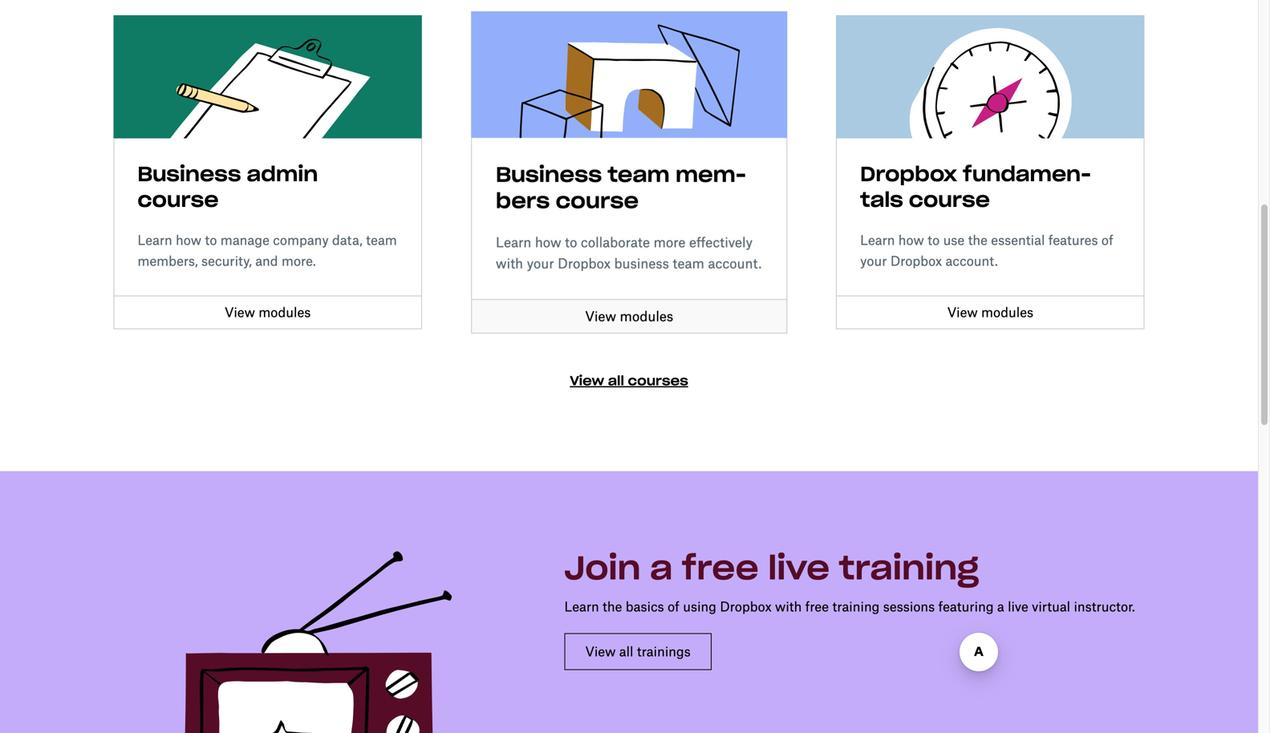 Task type: describe. For each thing, give the bounding box(es) containing it.
join
[[564, 554, 641, 586]]

1 horizontal spatial free
[[805, 599, 829, 615]]

view for course
[[225, 305, 255, 320]]

view for tals
[[947, 305, 978, 320]]

course inside the business admin course
[[138, 191, 219, 211]]

instructor.
[[1074, 599, 1135, 615]]

with for live
[[775, 599, 802, 615]]

0 vertical spatial a
[[650, 554, 673, 586]]

1 horizontal spatial live
[[1008, 599, 1029, 615]]

trainings
[[637, 644, 691, 660]]

fundamen
[[963, 165, 1091, 185]]

all for trainings
[[619, 644, 633, 660]]

dropbox fundamen tals course
[[860, 165, 1091, 211]]

the inside learn how to use the essential features of your dropbox account.
[[968, 232, 988, 248]]

learn for business team mem bers course
[[493, 235, 529, 252]]

courses
[[628, 375, 688, 388]]

modules for bers
[[620, 311, 674, 327]]

how inside learn how to manage company data, team members, security, and more.
[[176, 232, 201, 248]]

dropbox inside learn how to use the essential features of your dropbox account.
[[891, 253, 942, 269]]

team inside learn how to manage company data, team members, security, and more.
[[366, 232, 397, 248]]

learn how to manage company data, team members, security, and more.
[[138, 232, 397, 269]]

view left courses
[[570, 375, 604, 388]]

featuring
[[938, 599, 994, 615]]

all for courses
[[608, 375, 624, 388]]

1 horizontal spatial a
[[997, 599, 1004, 615]]

1 vertical spatial the
[[603, 599, 622, 615]]

effectively
[[690, 235, 755, 252]]

team inside learn how to collaborate more effectively with your dropbox business team account.
[[673, 257, 706, 273]]

view all courses link
[[570, 375, 688, 388]]

using
[[683, 599, 717, 615]]

view all trainings
[[585, 644, 691, 660]]

admin_self guided learning_thumb image
[[113, 15, 422, 144]]

how for bers
[[533, 235, 560, 252]]

learn for business admin course
[[138, 232, 172, 248]]

learn for dropbox fundamen tals course
[[860, 232, 895, 248]]

team member_self guided learning_thumb image
[[468, 8, 791, 142]]

manage
[[221, 232, 270, 248]]

to inside learn how to manage company data, team members, security, and more.
[[205, 232, 217, 248]]

dropbox inside learn how to collaborate more effectively with your dropbox business team account.
[[556, 257, 610, 273]]

learn for join a free live training
[[564, 599, 599, 615]]

more
[[654, 235, 687, 252]]

security,
[[201, 253, 252, 269]]

virtual
[[1032, 599, 1071, 615]]

0 vertical spatial free
[[682, 554, 759, 586]]

0 horizontal spatial of
[[668, 599, 680, 615]]

view left trainings
[[585, 644, 616, 660]]

dropbox inside dropbox fundamen tals course
[[860, 165, 957, 185]]

business team mem bers course
[[493, 165, 749, 213]]

0 horizontal spatial modules
[[259, 305, 311, 320]]

of inside learn how to use the essential features of your dropbox account.
[[1102, 232, 1113, 248]]



Task type: locate. For each thing, give the bounding box(es) containing it.
account. down effectively
[[710, 257, 764, 273]]

2 horizontal spatial how
[[899, 232, 924, 248]]

view modules for bers
[[584, 311, 674, 327]]

0 horizontal spatial how
[[176, 232, 201, 248]]

team right data,
[[366, 232, 397, 248]]

join a free live training document
[[0, 0, 1258, 733]]

business
[[614, 257, 670, 273]]

learn how to use the essential features of your dropbox account.
[[860, 232, 1113, 269]]

0 horizontal spatial with
[[493, 257, 521, 273]]

all left courses
[[608, 375, 624, 388]]

collaborate
[[580, 235, 650, 252]]

team down more
[[673, 257, 706, 273]]

view modules down and
[[225, 305, 311, 320]]

0 vertical spatial the
[[968, 232, 988, 248]]

0 vertical spatial all
[[608, 375, 624, 388]]

how left 'use'
[[899, 232, 924, 248]]

1 horizontal spatial account.
[[946, 253, 998, 269]]

view down learn how to use the essential features of your dropbox account.
[[947, 305, 978, 320]]

how inside learn how to collaborate more effectively with your dropbox business team account.
[[533, 235, 560, 252]]

0 horizontal spatial team
[[366, 232, 397, 248]]

0 horizontal spatial live
[[768, 554, 830, 586]]

2 horizontal spatial team
[[673, 257, 706, 273]]

1 vertical spatial of
[[668, 599, 680, 615]]

0 horizontal spatial account.
[[710, 257, 764, 273]]

bers
[[493, 165, 749, 213]]

view for mem
[[584, 311, 616, 327]]

live up the learn the basics of using dropbox with free training sessions featuring a live virtual instructor. in the bottom of the page
[[768, 554, 830, 586]]

of left "using"
[[668, 599, 680, 615]]

learn how to collaborate more effectively with your dropbox business team account.
[[493, 235, 764, 273]]

training left sessions on the right bottom of the page
[[832, 599, 880, 615]]

modules for course
[[981, 305, 1034, 320]]

learn inside learn how to manage company data, team members, security, and more.
[[138, 232, 172, 248]]

to inside learn how to collaborate more effectively with your dropbox business team account.
[[563, 235, 576, 252]]

modules
[[259, 305, 311, 320], [981, 305, 1034, 320], [620, 311, 674, 327]]

to for bers
[[563, 235, 576, 252]]

basics
[[626, 599, 664, 615]]

to for course
[[928, 232, 940, 248]]

team inside "business team mem bers course"
[[607, 165, 670, 186]]

with
[[493, 257, 521, 273], [775, 599, 802, 615]]

0 horizontal spatial free
[[682, 554, 759, 586]]

course up collaborate
[[554, 192, 639, 213]]

2 horizontal spatial to
[[928, 232, 940, 248]]

0 vertical spatial with
[[493, 257, 521, 273]]

learn
[[138, 232, 172, 248], [860, 232, 895, 248], [493, 235, 529, 252], [564, 599, 599, 615]]

to left 'use'
[[928, 232, 940, 248]]

0 vertical spatial training
[[839, 554, 979, 586]]

use
[[943, 232, 965, 248]]

business
[[493, 165, 601, 186], [138, 165, 241, 185]]

a
[[650, 554, 673, 586], [997, 599, 1004, 615]]

1 vertical spatial a
[[997, 599, 1004, 615]]

to
[[205, 232, 217, 248], [928, 232, 940, 248], [563, 235, 576, 252]]

1 horizontal spatial team
[[607, 165, 670, 186]]

2 horizontal spatial modules
[[981, 305, 1034, 320]]

your inside learn how to collaborate more effectively with your dropbox business team account.
[[524, 257, 552, 273]]

2 horizontal spatial course
[[909, 191, 990, 211]]

1 horizontal spatial to
[[563, 235, 576, 252]]

all
[[608, 375, 624, 388], [619, 644, 633, 660]]

more.
[[282, 253, 316, 269]]

to inside learn how to use the essential features of your dropbox account.
[[928, 232, 940, 248]]

1 horizontal spatial modules
[[620, 311, 674, 327]]

tals
[[860, 165, 1091, 211]]

course up 'use'
[[909, 191, 990, 211]]

1 vertical spatial training
[[832, 599, 880, 615]]

1 vertical spatial free
[[805, 599, 829, 615]]

view modules for course
[[947, 305, 1034, 320]]

to up the 'security,'
[[205, 232, 217, 248]]

how
[[176, 232, 201, 248], [899, 232, 924, 248], [533, 235, 560, 252]]

course
[[138, 191, 219, 211], [909, 191, 990, 211], [554, 192, 639, 213]]

free up "using"
[[682, 554, 759, 586]]

0 horizontal spatial view modules
[[225, 305, 311, 320]]

2 horizontal spatial view modules
[[947, 305, 1034, 320]]

sg ind thumb r image
[[836, 15, 1145, 144]]

account. inside learn how to collaborate more effectively with your dropbox business team account.
[[710, 257, 764, 273]]

sessions
[[883, 599, 935, 615]]

admin
[[247, 165, 318, 185]]

modules down more.
[[259, 305, 311, 320]]

members,
[[138, 253, 198, 269]]

1 vertical spatial team
[[366, 232, 397, 248]]

account. inside learn how to use the essential features of your dropbox account.
[[946, 253, 998, 269]]

data,
[[332, 232, 363, 248]]

and
[[255, 253, 278, 269]]

1 vertical spatial all
[[619, 644, 633, 660]]

with for bers
[[493, 257, 521, 273]]

0 horizontal spatial a
[[650, 554, 673, 586]]

learn inside learn how to collaborate more effectively with your dropbox business team account.
[[493, 235, 529, 252]]

0 horizontal spatial course
[[138, 191, 219, 211]]

of
[[1102, 232, 1113, 248], [668, 599, 680, 615]]

0 horizontal spatial business
[[138, 165, 241, 185]]

live
[[768, 554, 830, 586], [1008, 599, 1029, 615]]

course up members,
[[138, 191, 219, 211]]

1 horizontal spatial view modules
[[584, 311, 674, 327]]

all inside view all trainings link
[[619, 644, 633, 660]]

with inside learn how to collaborate more effectively with your dropbox business team account.
[[493, 257, 521, 273]]

course inside dropbox fundamen tals course
[[909, 191, 990, 211]]

business inside the business admin course
[[138, 165, 241, 185]]

learning live banner image image
[[113, 552, 513, 733]]

1 horizontal spatial with
[[775, 599, 802, 615]]

view all trainings link
[[564, 634, 712, 670]]

the
[[968, 232, 988, 248], [603, 599, 622, 615]]

to left collaborate
[[563, 235, 576, 252]]

a up basics
[[650, 554, 673, 586]]

training up sessions on the right bottom of the page
[[839, 554, 979, 586]]

the left basics
[[603, 599, 622, 615]]

1 horizontal spatial business
[[493, 165, 601, 186]]

how up members,
[[176, 232, 201, 248]]

mem
[[676, 165, 749, 186]]

1 vertical spatial with
[[775, 599, 802, 615]]

1 horizontal spatial of
[[1102, 232, 1113, 248]]

0 vertical spatial team
[[607, 165, 670, 186]]

view all courses
[[570, 375, 688, 388]]

training
[[839, 554, 979, 586], [832, 599, 880, 615]]

view down the 'security,'
[[225, 305, 255, 320]]

all left trainings
[[619, 644, 633, 660]]

team up collaborate
[[607, 165, 670, 186]]

company
[[273, 232, 329, 248]]

1 horizontal spatial how
[[533, 235, 560, 252]]

a right featuring
[[997, 599, 1004, 615]]

free
[[682, 554, 759, 586], [805, 599, 829, 615]]

view
[[225, 305, 255, 320], [947, 305, 978, 320], [584, 311, 616, 327], [570, 375, 604, 388], [585, 644, 616, 660]]

dropbox
[[860, 165, 957, 185], [891, 253, 942, 269], [556, 257, 610, 273], [720, 599, 772, 615]]

business for business admin course
[[138, 165, 241, 185]]

features
[[1049, 232, 1098, 248]]

0 horizontal spatial your
[[524, 257, 552, 273]]

modules down business
[[620, 311, 674, 327]]

live left "virtual"
[[1008, 599, 1029, 615]]

how inside learn how to use the essential features of your dropbox account.
[[899, 232, 924, 248]]

2 vertical spatial team
[[673, 257, 706, 273]]

your
[[860, 253, 887, 269], [524, 257, 552, 273]]

view modules down business
[[584, 311, 674, 327]]

free down 'join a free live training'
[[805, 599, 829, 615]]

view down business
[[584, 311, 616, 327]]

0 vertical spatial of
[[1102, 232, 1113, 248]]

1 vertical spatial live
[[1008, 599, 1029, 615]]

1 horizontal spatial the
[[968, 232, 988, 248]]

0 horizontal spatial to
[[205, 232, 217, 248]]

your inside learn how to use the essential features of your dropbox account.
[[860, 253, 887, 269]]

0 horizontal spatial the
[[603, 599, 622, 615]]

1 horizontal spatial your
[[860, 253, 887, 269]]

join a free live training
[[564, 554, 979, 586]]

business admin course
[[138, 165, 318, 211]]

learn inside learn how to use the essential features of your dropbox account.
[[860, 232, 895, 248]]

how for course
[[899, 232, 924, 248]]

business inside "business team mem bers course"
[[493, 165, 601, 186]]

of right features
[[1102, 232, 1113, 248]]

1 horizontal spatial course
[[554, 192, 639, 213]]

how left collaborate
[[533, 235, 560, 252]]

account. down 'use'
[[946, 253, 998, 269]]

business for business team mem bers course
[[493, 165, 601, 186]]

learn the basics of using dropbox with free training sessions featuring a live virtual instructor.
[[564, 599, 1135, 615]]

team
[[607, 165, 670, 186], [366, 232, 397, 248], [673, 257, 706, 273]]

account.
[[946, 253, 998, 269], [710, 257, 764, 273]]

view modules down learn how to use the essential features of your dropbox account.
[[947, 305, 1034, 320]]

modules down learn how to use the essential features of your dropbox account.
[[981, 305, 1034, 320]]

essential
[[991, 232, 1045, 248]]

0 vertical spatial live
[[768, 554, 830, 586]]

the right 'use'
[[968, 232, 988, 248]]

course inside "business team mem bers course"
[[554, 192, 639, 213]]

view modules
[[225, 305, 311, 320], [947, 305, 1034, 320], [584, 311, 674, 327]]



Task type: vqa. For each thing, say whether or not it's contained in the screenshot.
modules
yes



